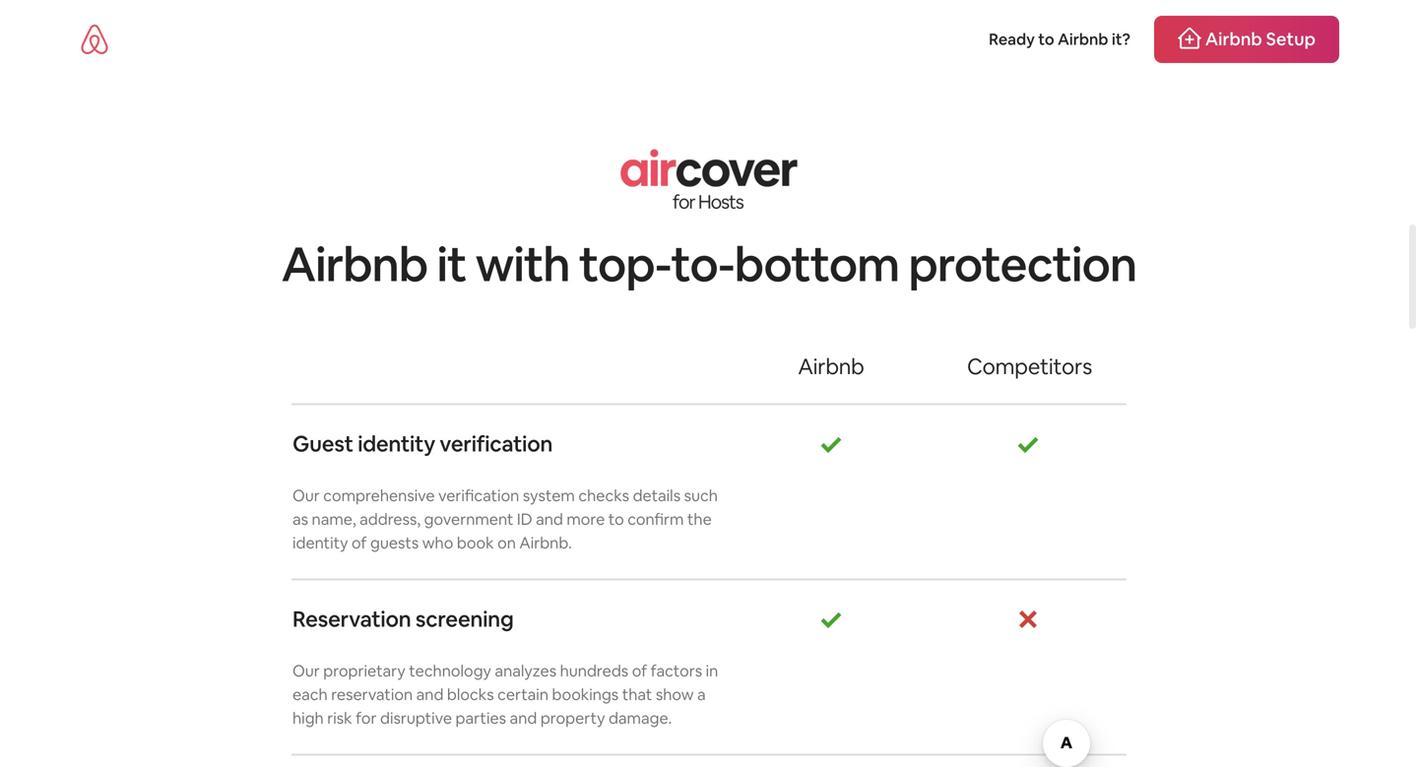Task type: locate. For each thing, give the bounding box(es) containing it.
government
[[424, 509, 514, 529]]

airbnb up airbnb included icon
[[798, 352, 864, 381]]

1 vertical spatial identity
[[292, 533, 348, 553]]

checks
[[578, 485, 629, 506]]

0 vertical spatial identity
[[358, 430, 435, 458]]

airbnb for airbnb it with top‑to‑bottom protection
[[281, 233, 428, 295]]

identity inside our comprehensive verification system checks details such as name, address, government id and more to confirm the identity of guests who book on airbnb.
[[292, 533, 348, 553]]

of
[[352, 533, 367, 553], [632, 661, 647, 681]]

competitors not included image
[[1016, 608, 1040, 631]]

airbnb included image
[[819, 432, 843, 456]]

our for our proprietary technology analyzes hundreds of factors in each reservation and blocks certain bookings that show a high risk for disruptive parties and property damage.
[[292, 661, 320, 681]]

of inside our proprietary technology analyzes hundreds of factors in each reservation and blocks certain bookings that show a high risk for disruptive parties and property damage.
[[632, 661, 647, 681]]

0 horizontal spatial to
[[608, 509, 624, 529]]

and
[[536, 509, 563, 529], [416, 684, 444, 705], [510, 708, 537, 728]]

of up that
[[632, 661, 647, 681]]

our up each at the bottom left
[[292, 661, 320, 681]]

such
[[684, 485, 718, 506]]

0 vertical spatial and
[[536, 509, 563, 529]]

show
[[656, 684, 694, 705]]

verification for comprehensive
[[438, 485, 519, 506]]

aircover for hosts logo image
[[620, 149, 798, 214], [620, 149, 798, 214]]

risk
[[327, 708, 352, 728]]

verification
[[440, 430, 553, 458], [438, 485, 519, 506]]

0 vertical spatial our
[[292, 485, 320, 506]]

the
[[687, 509, 712, 529]]

and up disruptive
[[416, 684, 444, 705]]

identity up comprehensive
[[358, 430, 435, 458]]

1 vertical spatial verification
[[438, 485, 519, 506]]

and down "certain"
[[510, 708, 537, 728]]

with
[[475, 233, 570, 295]]

it?
[[1112, 29, 1131, 49]]

to
[[1038, 29, 1054, 49], [608, 509, 624, 529]]

screening
[[415, 605, 514, 633]]

technology
[[409, 661, 491, 681]]

our comprehensive verification system checks details such as name, address, government id and more to confirm the identity of guests who book on airbnb.
[[292, 485, 718, 553]]

top‑to‑bottom
[[579, 233, 899, 295]]

1 vertical spatial of
[[632, 661, 647, 681]]

on
[[497, 533, 516, 553]]

for
[[356, 708, 377, 728]]

ready to airbnb it?
[[989, 29, 1131, 49]]

proprietary
[[323, 661, 405, 681]]

2 our from the top
[[292, 661, 320, 681]]

0 vertical spatial verification
[[440, 430, 553, 458]]

airbnb for airbnb
[[798, 352, 864, 381]]

more
[[567, 509, 605, 529]]

verification up the system
[[440, 430, 553, 458]]

parties
[[456, 708, 506, 728]]

airbnb homepage image
[[79, 24, 110, 55]]

0 vertical spatial of
[[352, 533, 367, 553]]

verification up government
[[438, 485, 519, 506]]

bookings
[[552, 684, 619, 705]]

0 horizontal spatial of
[[352, 533, 367, 553]]

our for our comprehensive verification system checks details such as name, address, government id and more to confirm the identity of guests who book on airbnb.
[[292, 485, 320, 506]]

of down name,
[[352, 533, 367, 553]]

system
[[523, 485, 575, 506]]

our up as
[[292, 485, 320, 506]]

airbnb left setup
[[1205, 28, 1262, 51]]

to down "checks"
[[608, 509, 624, 529]]

guests
[[370, 533, 419, 553]]

and down the system
[[536, 509, 563, 529]]

1 horizontal spatial to
[[1038, 29, 1054, 49]]

reservation
[[292, 605, 411, 633]]

verification inside our comprehensive verification system checks details such as name, address, government id and more to confirm the identity of guests who book on airbnb.
[[438, 485, 519, 506]]

identity down name,
[[292, 533, 348, 553]]

1 vertical spatial our
[[292, 661, 320, 681]]

1 vertical spatial and
[[416, 684, 444, 705]]

1 our from the top
[[292, 485, 320, 506]]

airbnb left the it
[[281, 233, 428, 295]]

property
[[540, 708, 605, 728]]

of inside our comprehensive verification system checks details such as name, address, government id and more to confirm the identity of guests who book on airbnb.
[[352, 533, 367, 553]]

competitors
[[967, 352, 1092, 381]]

setup
[[1266, 28, 1316, 51]]

it
[[437, 233, 466, 295]]

1 vertical spatial to
[[608, 509, 624, 529]]

airbnb
[[1205, 28, 1262, 51], [1058, 29, 1108, 49], [281, 233, 428, 295], [798, 352, 864, 381]]

identity
[[358, 430, 435, 458], [292, 533, 348, 553]]

airbnb it with top‑to‑bottom protection
[[281, 233, 1137, 295]]

our inside our proprietary technology analyzes hundreds of factors in each reservation and blocks certain bookings that show a high risk for disruptive parties and property damage.
[[292, 661, 320, 681]]

our inside our comprehensive verification system checks details such as name, address, government id and more to confirm the identity of guests who book on airbnb.
[[292, 485, 320, 506]]

to right ready
[[1038, 29, 1054, 49]]

factors
[[651, 661, 702, 681]]

2 vertical spatial and
[[510, 708, 537, 728]]

1 horizontal spatial of
[[632, 661, 647, 681]]

name,
[[312, 509, 356, 529]]

our
[[292, 485, 320, 506], [292, 661, 320, 681]]

0 horizontal spatial identity
[[292, 533, 348, 553]]



Task type: vqa. For each thing, say whether or not it's contained in the screenshot.
2 inside the front royal, virginia 13 miles to shenandoah national park 5 nights · jan 28 – feb 2 $2,952 total before taxes
no



Task type: describe. For each thing, give the bounding box(es) containing it.
book
[[457, 533, 494, 553]]

verification for identity
[[440, 430, 553, 458]]

as
[[292, 509, 308, 529]]

airbnb setup link
[[1154, 16, 1339, 63]]

a
[[697, 684, 706, 705]]

1 horizontal spatial identity
[[358, 430, 435, 458]]

certain
[[497, 684, 549, 705]]

guest
[[292, 430, 353, 458]]

0 vertical spatial to
[[1038, 29, 1054, 49]]

disruptive
[[380, 708, 452, 728]]

and inside our comprehensive verification system checks details such as name, address, government id and more to confirm the identity of guests who book on airbnb.
[[536, 509, 563, 529]]

airbnb included image
[[819, 608, 843, 631]]

protection
[[908, 233, 1137, 295]]

who
[[422, 533, 453, 553]]

airbnb.
[[519, 533, 572, 553]]

reservation
[[331, 684, 413, 705]]

details
[[633, 485, 681, 506]]

reservation screening
[[292, 605, 514, 633]]

airbnb setup
[[1205, 28, 1316, 51]]

airbnb left it?
[[1058, 29, 1108, 49]]

comprehensive
[[323, 485, 435, 506]]

high
[[292, 708, 324, 728]]

each
[[292, 684, 328, 705]]

guest identity verification
[[292, 430, 553, 458]]

id
[[517, 509, 532, 529]]

in
[[706, 661, 718, 681]]

address,
[[360, 509, 421, 529]]

our proprietary technology analyzes hundreds of factors in each reservation and blocks certain bookings that show a high risk for disruptive parties and property damage.
[[292, 661, 718, 728]]

analyzes
[[495, 661, 557, 681]]

blocks
[[447, 684, 494, 705]]

hundreds
[[560, 661, 629, 681]]

confirm
[[628, 509, 684, 529]]

that
[[622, 684, 652, 705]]

airbnb for airbnb setup
[[1205, 28, 1262, 51]]

competitors included image
[[1016, 432, 1040, 456]]

damage.
[[609, 708, 672, 728]]

ready
[[989, 29, 1035, 49]]

to inside our comprehensive verification system checks details such as name, address, government id and more to confirm the identity of guests who book on airbnb.
[[608, 509, 624, 529]]



